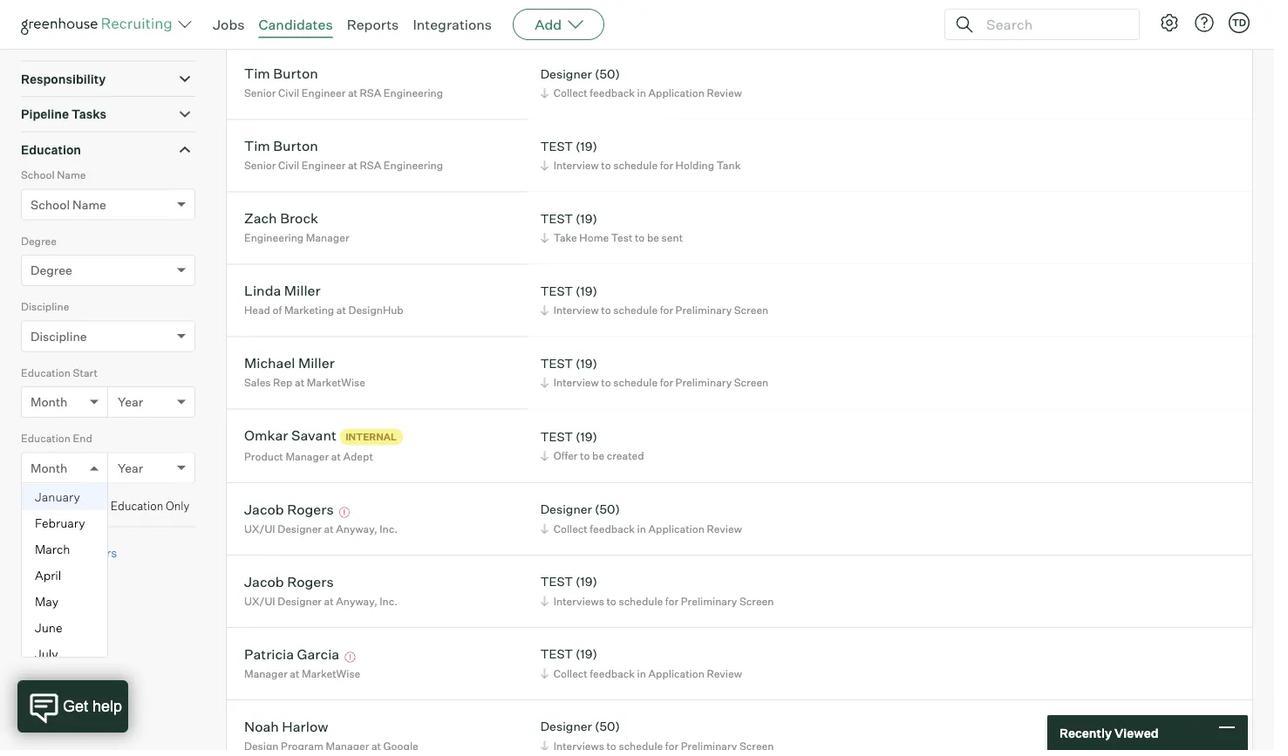 Task type: locate. For each thing, give the bounding box(es) containing it.
5 test from the top
[[541, 429, 573, 444]]

0 vertical spatial year
[[118, 394, 143, 410]]

1 designer (50) collect feedback in application review from the top
[[541, 66, 742, 100]]

1 vertical spatial marketwise
[[302, 667, 361, 680]]

year up most recent education only
[[118, 460, 143, 476]]

ux/ui up patricia
[[244, 595, 275, 608]]

1 vertical spatial inc.
[[380, 595, 398, 608]]

degree down school name element
[[21, 234, 57, 247]]

1 vertical spatial test (19) interview to schedule for preliminary screen
[[541, 356, 769, 389]]

in up test (19) interviews to schedule for preliminary screen
[[637, 522, 646, 535]]

interview for linda miller
[[554, 304, 599, 317]]

1 vertical spatial anyway,
[[336, 595, 377, 608]]

ux/ui down jacob rogers
[[244, 522, 275, 535]]

test inside test (19) take home test to be sent
[[541, 211, 573, 226]]

jacob rogers link down 'ux/ui designer at anyway, inc.'
[[244, 573, 334, 593]]

candidates link
[[259, 16, 333, 33]]

created
[[607, 449, 644, 462]]

most
[[43, 499, 69, 513]]

1 vertical spatial tim burton link
[[244, 137, 318, 157]]

month down education start
[[31, 394, 68, 410]]

be left 'created'
[[592, 449, 605, 462]]

interview to schedule for preliminary screen link
[[538, 302, 773, 319], [538, 374, 773, 391]]

0 vertical spatial rsa
[[360, 86, 381, 100]]

1 (19) from the top
[[576, 138, 597, 154]]

interview up test (19) take home test to be sent
[[554, 159, 599, 172]]

2 month from the top
[[31, 460, 68, 476]]

2 (19) from the top
[[576, 211, 597, 226]]

(19) inside test (19) interviews to schedule for preliminary screen
[[576, 574, 597, 589]]

schedule up 'created'
[[613, 376, 658, 389]]

interview down take
[[554, 304, 599, 317]]

candidates
[[259, 16, 333, 33]]

2 jacob from the top
[[244, 573, 284, 590]]

2 interview to schedule for preliminary screen link from the top
[[538, 374, 773, 391]]

tim burton senior civil engineer at rsa engineering up brock
[[244, 137, 443, 172]]

0 vertical spatial engineering
[[384, 86, 443, 100]]

senior down student
[[244, 86, 276, 100]]

1 interview to schedule for preliminary screen link from the top
[[538, 302, 773, 319]]

1 tim burton senior civil engineer at rsa engineering from the top
[[244, 65, 443, 100]]

3 test from the top
[[541, 283, 573, 298]]

linda miller head of marketing at designhub
[[244, 282, 404, 317]]

(50)
[[595, 66, 620, 81], [595, 502, 620, 517], [595, 719, 620, 734]]

1 year from the top
[[118, 394, 143, 410]]

inc.
[[380, 522, 398, 535], [380, 595, 398, 608]]

education start
[[21, 366, 98, 379]]

tim burton senior civil engineer at rsa engineering
[[244, 65, 443, 100], [244, 137, 443, 172]]

tim burton senior civil engineer at rsa engineering down reports link
[[244, 65, 443, 100]]

at left adept
[[331, 450, 341, 463]]

schedule right interviews
[[619, 595, 663, 608]]

0 vertical spatial tim burton link
[[244, 65, 318, 85]]

in right add popup button
[[637, 14, 646, 27]]

test (19) offer to be created
[[541, 429, 644, 462]]

noah harlow link
[[244, 718, 328, 738]]

greenhouse recruiting image
[[21, 14, 178, 35]]

0 vertical spatial preliminary
[[676, 304, 732, 317]]

1 rogers from the top
[[287, 500, 334, 518]]

0 vertical spatial engineer
[[302, 86, 346, 100]]

schedule inside test (19) interviews to schedule for preliminary screen
[[619, 595, 663, 608]]

at inside linda miller head of marketing at designhub
[[337, 304, 346, 317]]

at inside jacob rogers ux/ui designer at anyway, inc.
[[324, 595, 334, 608]]

test inside test (19) interviews to schedule for preliminary screen
[[541, 574, 573, 589]]

0 vertical spatial senior
[[244, 86, 276, 100]]

inc. inside jacob rogers ux/ui designer at anyway, inc.
[[380, 595, 398, 608]]

2 inc. from the top
[[380, 595, 398, 608]]

1 inc. from the top
[[380, 522, 398, 535]]

schedule inside test (19) interview to schedule for holding tank
[[613, 159, 658, 172]]

jacob up patricia
[[244, 573, 284, 590]]

noah harlow
[[244, 718, 328, 735]]

application for manager at marketwise
[[649, 667, 705, 680]]

manager down patricia
[[244, 667, 288, 680]]

anyway, up patricia garcia has been in application review for more than 5 days icon
[[336, 595, 377, 608]]

test
[[541, 138, 573, 154], [541, 211, 573, 226], [541, 283, 573, 298], [541, 356, 573, 371], [541, 429, 573, 444], [541, 574, 573, 589], [541, 647, 573, 662]]

engineer
[[302, 86, 346, 100], [302, 159, 346, 172]]

senior up zach
[[244, 159, 276, 172]]

to inside test (19) interview to schedule for holding tank
[[601, 159, 611, 172]]

anyway, down jacob rogers has been in application review for more than 5 days image
[[336, 522, 377, 535]]

at
[[286, 14, 295, 27], [348, 86, 358, 100], [348, 159, 358, 172], [337, 304, 346, 317], [295, 376, 305, 389], [331, 450, 341, 463], [324, 522, 334, 535], [324, 595, 334, 608], [290, 667, 300, 680]]

None field
[[22, 453, 39, 483]]

4 review from the top
[[707, 667, 742, 680]]

collect for ux/ui designer at anyway, inc.
[[554, 522, 588, 535]]

education down pipeline
[[21, 142, 81, 157]]

integrations link
[[413, 16, 492, 33]]

application inside test (19) collect feedback in application review
[[649, 667, 705, 680]]

july option
[[22, 641, 107, 667]]

1 vertical spatial degree
[[31, 263, 72, 278]]

2 feedback from the top
[[590, 86, 635, 100]]

schedule left holding
[[613, 159, 658, 172]]

7 (19) from the top
[[576, 647, 597, 662]]

1 vertical spatial rogers
[[287, 573, 334, 590]]

burton
[[273, 65, 318, 82], [273, 137, 318, 155]]

2 engineer from the top
[[302, 159, 346, 172]]

schedule down test in the top left of the page
[[613, 304, 658, 317]]

2 tim from the top
[[244, 137, 270, 155]]

pipeline
[[21, 107, 69, 122]]

interview to schedule for preliminary screen link up 'created'
[[538, 374, 773, 391]]

feedback down 'created'
[[590, 522, 635, 535]]

feedback up the designer (50) on the left of page
[[590, 667, 635, 680]]

0 vertical spatial tim
[[244, 65, 270, 82]]

test (19) collect feedback in application review
[[541, 647, 742, 680]]

miller inside linda miller head of marketing at designhub
[[284, 282, 321, 299]]

application
[[649, 14, 705, 27], [649, 86, 705, 100], [649, 522, 705, 535], [649, 667, 705, 680]]

2 tim burton senior civil engineer at rsa engineering from the top
[[244, 137, 443, 172]]

0 vertical spatial month
[[31, 394, 68, 410]]

school name down pipeline
[[21, 169, 86, 182]]

tim up zach
[[244, 137, 270, 155]]

collect feedback in application review link for senior civil engineer at rsa engineering
[[538, 85, 747, 101]]

name
[[57, 169, 86, 182], [72, 197, 106, 212]]

collect inside test (19) collect feedback in application review
[[554, 667, 588, 680]]

filters
[[82, 545, 117, 560]]

2 senior from the top
[[244, 159, 276, 172]]

anyway, inside jacob rogers ux/ui designer at anyway, inc.
[[336, 595, 377, 608]]

1 application from the top
[[649, 14, 705, 27]]

1 burton from the top
[[273, 65, 318, 82]]

student
[[244, 14, 284, 27]]

be inside test (19) offer to be created
[[592, 449, 605, 462]]

test for linda miller
[[541, 283, 573, 298]]

0 vertical spatial ux/ui
[[244, 522, 275, 535]]

interview
[[554, 159, 599, 172], [554, 304, 599, 317], [554, 376, 599, 389]]

be left 'sent'
[[647, 231, 660, 244]]

omkar savant link
[[244, 427, 337, 447]]

offer to be created link
[[538, 447, 649, 464]]

3 (50) from the top
[[595, 719, 620, 734]]

product
[[244, 450, 283, 463]]

designer (50) collect feedback in application review down collect feedback in application review
[[541, 66, 742, 100]]

jacob rogers link
[[244, 500, 334, 520], [244, 573, 334, 593]]

for
[[660, 159, 673, 172], [660, 304, 673, 317], [660, 376, 673, 389], [665, 595, 679, 608]]

1 vertical spatial rsa
[[360, 159, 381, 172]]

list box
[[22, 484, 107, 667]]

0 vertical spatial jacob rogers link
[[244, 500, 334, 520]]

marketwise down the garcia
[[302, 667, 361, 680]]

to down take home test to be sent link
[[601, 304, 611, 317]]

omkar
[[244, 427, 288, 444]]

(19) up 'home'
[[576, 211, 597, 226]]

name down pipeline tasks
[[57, 169, 86, 182]]

1 vertical spatial jacob
[[244, 573, 284, 590]]

2 tim burton link from the top
[[244, 137, 318, 157]]

month up january
[[31, 460, 68, 476]]

manager at marketwise
[[244, 667, 361, 680]]

1 vertical spatial be
[[592, 449, 605, 462]]

4 collect from the top
[[554, 667, 588, 680]]

school name
[[21, 169, 86, 182], [31, 197, 106, 212]]

in
[[637, 14, 646, 27], [637, 86, 646, 100], [637, 522, 646, 535], [637, 667, 646, 680]]

degree up discipline element
[[31, 263, 72, 278]]

may option
[[22, 589, 107, 615]]

manager inside zach brock engineering manager
[[306, 231, 349, 244]]

3 collect feedback in application review link from the top
[[538, 520, 747, 537]]

2 anyway, from the top
[[336, 595, 377, 608]]

to up test (19) offer to be created
[[601, 376, 611, 389]]

engineer up brock
[[302, 159, 346, 172]]

tim
[[244, 65, 270, 82], [244, 137, 270, 155]]

1 review from the top
[[707, 14, 742, 27]]

6 (19) from the top
[[576, 574, 597, 589]]

civil
[[278, 86, 299, 100], [278, 159, 299, 172]]

education left start
[[21, 366, 71, 379]]

year
[[118, 394, 143, 410], [118, 460, 143, 476]]

0 vertical spatial (50)
[[595, 66, 620, 81]]

1 feedback from the top
[[590, 14, 635, 27]]

education left end
[[21, 432, 71, 445]]

0 vertical spatial burton
[[273, 65, 318, 82]]

interview inside test (19) interview to schedule for holding tank
[[554, 159, 599, 172]]

tim burton link for test
[[244, 137, 318, 157]]

1 vertical spatial burton
[[273, 137, 318, 155]]

1 vertical spatial engineer
[[302, 159, 346, 172]]

miller right michael
[[298, 354, 335, 372]]

head
[[244, 304, 270, 317]]

tim down student
[[244, 65, 270, 82]]

1 test from the top
[[541, 138, 573, 154]]

burton up brock
[[273, 137, 318, 155]]

2 vertical spatial (50)
[[595, 719, 620, 734]]

1 civil from the top
[[278, 86, 299, 100]]

0 vertical spatial school
[[21, 169, 55, 182]]

1 senior from the top
[[244, 86, 276, 100]]

1 vertical spatial tim burton senior civil engineer at rsa engineering
[[244, 137, 443, 172]]

1 month from the top
[[31, 394, 68, 410]]

0 vertical spatial miller
[[284, 282, 321, 299]]

engineer for designer (50)
[[302, 86, 346, 100]]

in down interviews to schedule for preliminary screen link
[[637, 667, 646, 680]]

engineering
[[384, 86, 443, 100], [384, 159, 443, 172], [244, 231, 304, 244]]

zach brock link
[[244, 210, 318, 230]]

only
[[166, 499, 190, 513]]

for for tim burton
[[660, 159, 673, 172]]

review
[[707, 14, 742, 27], [707, 86, 742, 100], [707, 522, 742, 535], [707, 667, 742, 680]]

0 vertical spatial marketwise
[[307, 376, 365, 389]]

0 vertical spatial inc.
[[380, 522, 398, 535]]

rogers up 'ux/ui designer at anyway, inc.'
[[287, 500, 334, 518]]

school
[[21, 169, 55, 182], [31, 197, 70, 212]]

2 vertical spatial engineering
[[244, 231, 304, 244]]

start
[[73, 366, 98, 379]]

test for jacob rogers
[[541, 574, 573, 589]]

1 horizontal spatial be
[[647, 231, 660, 244]]

civil for designer (50)
[[278, 86, 299, 100]]

1 vertical spatial senior
[[244, 159, 276, 172]]

education for education
[[21, 142, 81, 157]]

7 test from the top
[[541, 647, 573, 662]]

miller inside michael miller sales rep at marketwise
[[298, 354, 335, 372]]

manager down brock
[[306, 231, 349, 244]]

2 year from the top
[[118, 460, 143, 476]]

1 vertical spatial month
[[31, 460, 68, 476]]

at right rep
[[295, 376, 305, 389]]

feedback
[[590, 14, 635, 27], [590, 86, 635, 100], [590, 522, 635, 535], [590, 667, 635, 680]]

5 (19) from the top
[[576, 429, 597, 444]]

1 vertical spatial interview
[[554, 304, 599, 317]]

in up test (19) interview to schedule for holding tank
[[637, 86, 646, 100]]

1 vertical spatial civil
[[278, 159, 299, 172]]

1 vertical spatial year
[[118, 460, 143, 476]]

0 vertical spatial test (19) interview to schedule for preliminary screen
[[541, 283, 769, 317]]

0 vertical spatial anyway,
[[336, 522, 377, 535]]

(19)
[[576, 138, 597, 154], [576, 211, 597, 226], [576, 283, 597, 298], [576, 356, 597, 371], [576, 429, 597, 444], [576, 574, 597, 589], [576, 647, 597, 662]]

screen for michael miller
[[734, 376, 769, 389]]

schedule for jacob rogers
[[619, 595, 663, 608]]

of
[[273, 304, 282, 317]]

0 vertical spatial school name
[[21, 169, 86, 182]]

to right test in the top left of the page
[[635, 231, 645, 244]]

manager down savant
[[286, 450, 329, 463]]

take home test to be sent link
[[538, 230, 687, 246]]

january
[[35, 489, 80, 504]]

to inside test (19) interviews to schedule for preliminary screen
[[607, 595, 617, 608]]

2 civil from the top
[[278, 159, 299, 172]]

tasks
[[72, 107, 107, 122]]

test for tim burton
[[541, 138, 573, 154]]

0 vertical spatial rogers
[[287, 500, 334, 518]]

(19) for jacob rogers
[[576, 574, 597, 589]]

0 vertical spatial interview to schedule for preliminary screen link
[[538, 302, 773, 319]]

feedback up test (19) interview to schedule for holding tank
[[590, 86, 635, 100]]

(50) down collect feedback in application review
[[595, 66, 620, 81]]

review inside test (19) collect feedback in application review
[[707, 667, 742, 680]]

4 test from the top
[[541, 356, 573, 371]]

month
[[31, 394, 68, 410], [31, 460, 68, 476]]

jacob down the product
[[244, 500, 284, 518]]

2 review from the top
[[707, 86, 742, 100]]

4 application from the top
[[649, 667, 705, 680]]

3 interview from the top
[[554, 376, 599, 389]]

1 vertical spatial miller
[[298, 354, 335, 372]]

ux/ui
[[244, 522, 275, 535], [244, 595, 275, 608]]

1 anyway, from the top
[[336, 522, 377, 535]]

tim burton link for designer
[[244, 65, 318, 85]]

0 vertical spatial be
[[647, 231, 660, 244]]

feedback inside test (19) collect feedback in application review
[[590, 667, 635, 680]]

1 vertical spatial discipline
[[31, 329, 87, 344]]

january option
[[22, 484, 107, 510]]

rogers
[[287, 500, 334, 518], [287, 573, 334, 590]]

rogers down 'ux/ui designer at anyway, inc.'
[[287, 573, 334, 590]]

engineering for test (19)
[[384, 159, 443, 172]]

(19) inside test (19) interview to schedule for holding tank
[[576, 138, 597, 154]]

ux/ui inside jacob rogers ux/ui designer at anyway, inc.
[[244, 595, 275, 608]]

miller for michael miller
[[298, 354, 335, 372]]

2 burton from the top
[[273, 137, 318, 155]]

1 vertical spatial designer (50) collect feedback in application review
[[541, 502, 742, 535]]

sent
[[662, 231, 683, 244]]

jacob for jacob rogers ux/ui designer at anyway, inc.
[[244, 573, 284, 590]]

miller up marketing at the left top of page
[[284, 282, 321, 299]]

interview to schedule for preliminary screen link down 'sent'
[[538, 302, 773, 319]]

3 (19) from the top
[[576, 283, 597, 298]]

interview up test (19) offer to be created
[[554, 376, 599, 389]]

0 vertical spatial screen
[[734, 304, 769, 317]]

education
[[21, 142, 81, 157], [21, 366, 71, 379], [21, 432, 71, 445], [111, 499, 163, 513]]

screen
[[734, 304, 769, 317], [734, 376, 769, 389], [740, 595, 774, 608]]

2 designer (50) collect feedback in application review from the top
[[541, 502, 742, 535]]

3 in from the top
[[637, 522, 646, 535]]

at right marketing at the left top of page
[[337, 304, 346, 317]]

4 collect feedback in application review link from the top
[[538, 665, 747, 682]]

3 feedback from the top
[[590, 522, 635, 535]]

0 vertical spatial tim burton senior civil engineer at rsa engineering
[[244, 65, 443, 100]]

1 engineer from the top
[[302, 86, 346, 100]]

in inside test (19) collect feedback in application review
[[637, 667, 646, 680]]

tim burton link down candidates
[[244, 65, 318, 85]]

to right offer at the left
[[580, 449, 590, 462]]

4 in from the top
[[637, 667, 646, 680]]

school down pipeline
[[21, 169, 55, 182]]

1 vertical spatial tim
[[244, 137, 270, 155]]

1 in from the top
[[637, 14, 646, 27]]

1 vertical spatial ux/ui
[[244, 595, 275, 608]]

1 vertical spatial (50)
[[595, 502, 620, 517]]

preliminary for jacob rogers
[[681, 595, 737, 608]]

name up degree 'element'
[[72, 197, 106, 212]]

school up degree 'element'
[[31, 197, 70, 212]]

0 vertical spatial jacob
[[244, 500, 284, 518]]

0 horizontal spatial be
[[592, 449, 605, 462]]

for for linda miller
[[660, 304, 673, 317]]

2 rsa from the top
[[360, 159, 381, 172]]

to
[[601, 159, 611, 172], [635, 231, 645, 244], [601, 304, 611, 317], [601, 376, 611, 389], [580, 449, 590, 462], [607, 595, 617, 608]]

0 vertical spatial civil
[[278, 86, 299, 100]]

1 vertical spatial manager
[[286, 450, 329, 463]]

3 review from the top
[[707, 522, 742, 535]]

2 collect from the top
[[554, 86, 588, 100]]

2 (50) from the top
[[595, 502, 620, 517]]

1 (50) from the top
[[595, 66, 620, 81]]

(50) down offer to be created "link"
[[595, 502, 620, 517]]

1 vertical spatial jacob rogers link
[[244, 573, 334, 593]]

Search text field
[[982, 12, 1124, 37]]

1 collect feedback in application review link from the top
[[538, 12, 747, 29]]

4 (19) from the top
[[576, 356, 597, 371]]

1 vertical spatial interview to schedule for preliminary screen link
[[538, 374, 773, 391]]

feedback for senior civil engineer at rsa engineering
[[590, 86, 635, 100]]

(19) inside test (19) take home test to be sent
[[576, 211, 597, 226]]

in for manager at marketwise
[[637, 667, 646, 680]]

2 collect feedback in application review link from the top
[[538, 85, 747, 101]]

to for michael miller
[[601, 376, 611, 389]]

civil down candidates
[[278, 86, 299, 100]]

1 ux/ui from the top
[[244, 522, 275, 535]]

profile
[[21, 1, 60, 16]]

3 collect from the top
[[554, 522, 588, 535]]

engineer down "candidates" link
[[302, 86, 346, 100]]

2 application from the top
[[649, 86, 705, 100]]

test (19) interview to schedule for preliminary screen for linda miller
[[541, 283, 769, 317]]

6 test from the top
[[541, 574, 573, 589]]

1 interview from the top
[[554, 159, 599, 172]]

review for manager at marketwise
[[707, 667, 742, 680]]

(19) down interviews
[[576, 647, 597, 662]]

school name up degree 'element'
[[31, 197, 106, 212]]

tim burton link
[[244, 65, 318, 85], [244, 137, 318, 157]]

3 application from the top
[[649, 522, 705, 535]]

civil for test (19)
[[278, 159, 299, 172]]

designer (50) collect feedback in application review down 'created'
[[541, 502, 742, 535]]

(19) down 'home'
[[576, 283, 597, 298]]

1 test (19) interview to schedule for preliminary screen from the top
[[541, 283, 769, 317]]

n/a
[[298, 14, 317, 27]]

0 vertical spatial manager
[[306, 231, 349, 244]]

reset filters
[[47, 545, 117, 560]]

(19) up test (19) offer to be created
[[576, 356, 597, 371]]

jacob rogers link up 'ux/ui designer at anyway, inc.'
[[244, 500, 334, 520]]

1 vertical spatial screen
[[734, 376, 769, 389]]

2 test (19) interview to schedule for preliminary screen from the top
[[541, 356, 769, 389]]

for inside test (19) interviews to schedule for preliminary screen
[[665, 595, 679, 608]]

(19) up interviews
[[576, 574, 597, 589]]

test inside test (19) collect feedback in application review
[[541, 647, 573, 662]]

2 ux/ui from the top
[[244, 595, 275, 608]]

april
[[35, 568, 61, 583]]

linda miller link
[[244, 282, 321, 302]]

screen for linda miller
[[734, 304, 769, 317]]

to right interviews
[[607, 595, 617, 608]]

feedback right add
[[590, 14, 635, 27]]

miller for linda miller
[[284, 282, 321, 299]]

burton for designer
[[273, 65, 318, 82]]

1 rsa from the top
[[360, 86, 381, 100]]

2 vertical spatial preliminary
[[681, 595, 737, 608]]

rogers inside jacob rogers ux/ui designer at anyway, inc.
[[287, 573, 334, 590]]

to for jacob rogers
[[607, 595, 617, 608]]

0 vertical spatial designer (50) collect feedback in application review
[[541, 66, 742, 100]]

jacob inside jacob rogers ux/ui designer at anyway, inc.
[[244, 573, 284, 590]]

marketwise
[[307, 376, 365, 389], [302, 667, 361, 680]]

collect feedback in application review link for ux/ui designer at anyway, inc.
[[538, 520, 747, 537]]

for inside test (19) interview to schedule for holding tank
[[660, 159, 673, 172]]

4 feedback from the top
[[590, 667, 635, 680]]

2 vertical spatial screen
[[740, 595, 774, 608]]

test inside test (19) interview to schedule for holding tank
[[541, 138, 573, 154]]

marketwise down the 'michael miller' link
[[307, 376, 365, 389]]

at up the garcia
[[324, 595, 334, 608]]

(19) up offer to be created "link"
[[576, 429, 597, 444]]

for for michael miller
[[660, 376, 673, 389]]

preliminary inside test (19) interviews to schedule for preliminary screen
[[681, 595, 737, 608]]

pipeline tasks
[[21, 107, 107, 122]]

2 interview from the top
[[554, 304, 599, 317]]

2 in from the top
[[637, 86, 646, 100]]

2 test from the top
[[541, 211, 573, 226]]

rsa for test (19)
[[360, 159, 381, 172]]

degree
[[21, 234, 57, 247], [31, 263, 72, 278]]

review for senior civil engineer at rsa engineering
[[707, 86, 742, 100]]

1 vertical spatial preliminary
[[676, 376, 732, 389]]

td
[[1233, 17, 1247, 28]]

interview for michael miller
[[554, 376, 599, 389]]

discipline element
[[21, 299, 195, 364]]

civil up brock
[[278, 159, 299, 172]]

1 jacob from the top
[[244, 500, 284, 518]]

tim burton link up 'zach brock' link
[[244, 137, 318, 157]]

test inside test (19) offer to be created
[[541, 429, 573, 444]]

year down discipline element
[[118, 394, 143, 410]]

designer (50) collect feedback in application review for ux/ui designer at anyway, inc.
[[541, 502, 742, 535]]

1 vertical spatial engineering
[[384, 159, 443, 172]]

discipline
[[21, 300, 69, 313], [31, 329, 87, 344]]

(19) for linda miller
[[576, 283, 597, 298]]

to up test (19) take home test to be sent
[[601, 159, 611, 172]]

Most Recent Education Only checkbox
[[24, 499, 36, 510]]

michael miller link
[[244, 354, 335, 374]]

(50) down test (19) collect feedback in application review
[[595, 719, 620, 734]]

jacob
[[244, 500, 284, 518], [244, 573, 284, 590]]

2 rogers from the top
[[287, 573, 334, 590]]

1 collect from the top
[[554, 14, 588, 27]]

noah
[[244, 718, 279, 735]]

2 vertical spatial interview
[[554, 376, 599, 389]]

education for education end
[[21, 432, 71, 445]]

1 tim from the top
[[244, 65, 270, 82]]

senior for designer (50)
[[244, 86, 276, 100]]

0 vertical spatial interview
[[554, 159, 599, 172]]

screen inside test (19) interviews to schedule for preliminary screen
[[740, 595, 774, 608]]

take
[[554, 231, 577, 244]]

1 tim burton link from the top
[[244, 65, 318, 85]]

(19) up the interview to schedule for holding tank link
[[576, 138, 597, 154]]

burton down candidates
[[273, 65, 318, 82]]



Task type: describe. For each thing, give the bounding box(es) containing it.
april option
[[22, 562, 107, 589]]

tim for test
[[244, 137, 270, 155]]

in for ux/ui designer at anyway, inc.
[[637, 522, 646, 535]]

burton for test
[[273, 137, 318, 155]]

(50) for senior civil engineer at rsa engineering
[[595, 66, 620, 81]]

schedule for tim burton
[[613, 159, 658, 172]]

education end
[[21, 432, 92, 445]]

be inside test (19) take home test to be sent
[[647, 231, 660, 244]]

interview for tim burton
[[554, 159, 599, 172]]

in for senior civil engineer at rsa engineering
[[637, 86, 646, 100]]

rogers for jacob rogers ux/ui designer at anyway, inc.
[[287, 573, 334, 590]]

jacob rogers ux/ui designer at anyway, inc.
[[244, 573, 398, 608]]

for for jacob rogers
[[665, 595, 679, 608]]

at down jacob rogers
[[324, 522, 334, 535]]

student at n/a
[[244, 14, 317, 27]]

jacob rogers has been in application review for more than 5 days image
[[337, 507, 353, 518]]

zach
[[244, 210, 277, 227]]

reports link
[[347, 16, 399, 33]]

configure image
[[1159, 12, 1180, 33]]

to inside test (19) offer to be created
[[580, 449, 590, 462]]

march option
[[22, 536, 107, 562]]

in inside collect feedback in application review link
[[637, 14, 646, 27]]

holding
[[676, 159, 715, 172]]

jobs link
[[213, 16, 245, 33]]

jobs
[[213, 16, 245, 33]]

recently viewed
[[1060, 725, 1159, 740]]

td button
[[1226, 9, 1254, 37]]

at down patricia garcia link
[[290, 667, 300, 680]]

tim burton senior civil engineer at rsa engineering for designer
[[244, 65, 443, 100]]

education for education start
[[21, 366, 71, 379]]

designhub
[[348, 304, 404, 317]]

to inside test (19) take home test to be sent
[[635, 231, 645, 244]]

details
[[62, 1, 104, 16]]

integrations
[[413, 16, 492, 33]]

test (19) interviews to schedule for preliminary screen
[[541, 574, 774, 608]]

application for ux/ui designer at anyway, inc.
[[649, 522, 705, 535]]

at left n/a at the left
[[286, 14, 295, 27]]

july
[[35, 646, 58, 661]]

reset filters button
[[21, 536, 126, 569]]

2 jacob rogers link from the top
[[244, 573, 334, 593]]

application for senior civil engineer at rsa engineering
[[649, 86, 705, 100]]

interview to schedule for preliminary screen link for linda miller
[[538, 302, 773, 319]]

profile details
[[21, 1, 104, 16]]

tim for designer
[[244, 65, 270, 82]]

schedule for linda miller
[[613, 304, 658, 317]]

jacob for jacob rogers
[[244, 500, 284, 518]]

1 vertical spatial school name
[[31, 197, 106, 212]]

home
[[580, 231, 609, 244]]

marketwise inside michael miller sales rep at marketwise
[[307, 376, 365, 389]]

(50) for ux/ui designer at anyway, inc.
[[595, 502, 620, 517]]

collect for manager at marketwise
[[554, 667, 588, 680]]

test (19) interview to schedule for holding tank
[[541, 138, 741, 172]]

year for education end
[[118, 460, 143, 476]]

0 vertical spatial discipline
[[21, 300, 69, 313]]

interview to schedule for preliminary screen link for michael miller
[[538, 374, 773, 391]]

0 vertical spatial name
[[57, 169, 86, 182]]

viewed
[[1115, 725, 1159, 740]]

collect for senior civil engineer at rsa engineering
[[554, 86, 588, 100]]

june option
[[22, 615, 107, 641]]

senior for test (19)
[[244, 159, 276, 172]]

sales
[[244, 376, 271, 389]]

interviews
[[554, 595, 604, 608]]

review for ux/ui designer at anyway, inc.
[[707, 522, 742, 535]]

patricia garcia link
[[244, 645, 339, 665]]

at down reports link
[[348, 86, 358, 100]]

brock
[[280, 210, 318, 227]]

designer (50)
[[541, 719, 620, 734]]

0 vertical spatial degree
[[21, 234, 57, 247]]

designer (50) collect feedback in application review for senior civil engineer at rsa engineering
[[541, 66, 742, 100]]

savant
[[291, 427, 337, 444]]

at up zach brock engineering manager
[[348, 159, 358, 172]]

rogers for jacob rogers
[[287, 500, 334, 518]]

feedback for ux/ui designer at anyway, inc.
[[590, 522, 635, 535]]

add button
[[513, 9, 605, 40]]

to for tim burton
[[601, 159, 611, 172]]

reports
[[347, 16, 399, 33]]

reset
[[47, 545, 79, 560]]

add
[[535, 16, 562, 33]]

1 vertical spatial name
[[72, 197, 106, 212]]

zach brock engineering manager
[[244, 210, 349, 244]]

degree element
[[21, 233, 195, 299]]

rep
[[273, 376, 293, 389]]

(19) inside test (19) offer to be created
[[576, 429, 597, 444]]

internal
[[346, 431, 397, 443]]

1 vertical spatial school
[[31, 197, 70, 212]]

adept
[[343, 450, 373, 463]]

product manager at adept
[[244, 450, 373, 463]]

marketing
[[284, 304, 334, 317]]

collect feedback in application review link for student at n/a
[[538, 12, 747, 29]]

preliminary for linda miller
[[676, 304, 732, 317]]

feedback for manager at marketwise
[[590, 667, 635, 680]]

source
[[21, 36, 63, 51]]

list box containing january
[[22, 484, 107, 667]]

michael
[[244, 354, 295, 372]]

schedule for michael miller
[[613, 376, 658, 389]]

(19) for michael miller
[[576, 356, 597, 371]]

test for zach brock
[[541, 211, 573, 226]]

test (19) interview to schedule for preliminary screen for michael miller
[[541, 356, 769, 389]]

rsa for designer (50)
[[360, 86, 381, 100]]

td button
[[1229, 12, 1250, 33]]

tank
[[717, 159, 741, 172]]

test (19) take home test to be sent
[[541, 211, 683, 244]]

2 vertical spatial manager
[[244, 667, 288, 680]]

recently
[[1060, 725, 1112, 740]]

end
[[73, 432, 92, 445]]

designer inside jacob rogers ux/ui designer at anyway, inc.
[[278, 595, 322, 608]]

patricia garcia
[[244, 645, 339, 663]]

february
[[35, 515, 85, 531]]

may
[[35, 594, 59, 609]]

omkar savant
[[244, 427, 337, 444]]

engineering for designer (50)
[[384, 86, 443, 100]]

year for education start
[[118, 394, 143, 410]]

engineering inside zach brock engineering manager
[[244, 231, 304, 244]]

school name element
[[21, 167, 195, 233]]

tim burton senior civil engineer at rsa engineering for test
[[244, 137, 443, 172]]

education left only at bottom
[[111, 499, 163, 513]]

test
[[611, 231, 633, 244]]

1 jacob rogers link from the top
[[244, 500, 334, 520]]

engineer for test (19)
[[302, 159, 346, 172]]

screen for jacob rogers
[[740, 595, 774, 608]]

preliminary for michael miller
[[676, 376, 732, 389]]

february option
[[22, 510, 107, 536]]

interviews to schedule for preliminary screen link
[[538, 593, 779, 609]]

(19) for zach brock
[[576, 211, 597, 226]]

recent
[[71, 499, 108, 513]]

jacob rogers
[[244, 500, 334, 518]]

patricia
[[244, 645, 294, 663]]

linda
[[244, 282, 281, 299]]

ux/ui designer at anyway, inc.
[[244, 522, 398, 535]]

(19) for tim burton
[[576, 138, 597, 154]]

(19) inside test (19) collect feedback in application review
[[576, 647, 597, 662]]

collect feedback in application review link for manager at marketwise
[[538, 665, 747, 682]]

offer
[[554, 449, 578, 462]]

responsibility
[[21, 71, 106, 87]]

collect feedback in application review
[[554, 14, 742, 27]]

to for linda miller
[[601, 304, 611, 317]]

test for michael miller
[[541, 356, 573, 371]]

harlow
[[282, 718, 328, 735]]

june
[[35, 620, 62, 635]]

interview to schedule for holding tank link
[[538, 157, 745, 174]]

at inside michael miller sales rep at marketwise
[[295, 376, 305, 389]]

most recent education only
[[43, 499, 190, 513]]

garcia
[[297, 645, 339, 663]]

march
[[35, 541, 70, 557]]

patricia garcia has been in application review for more than 5 days image
[[343, 652, 358, 663]]



Task type: vqa. For each thing, say whether or not it's contained in the screenshot.
third Collect from the bottom
yes



